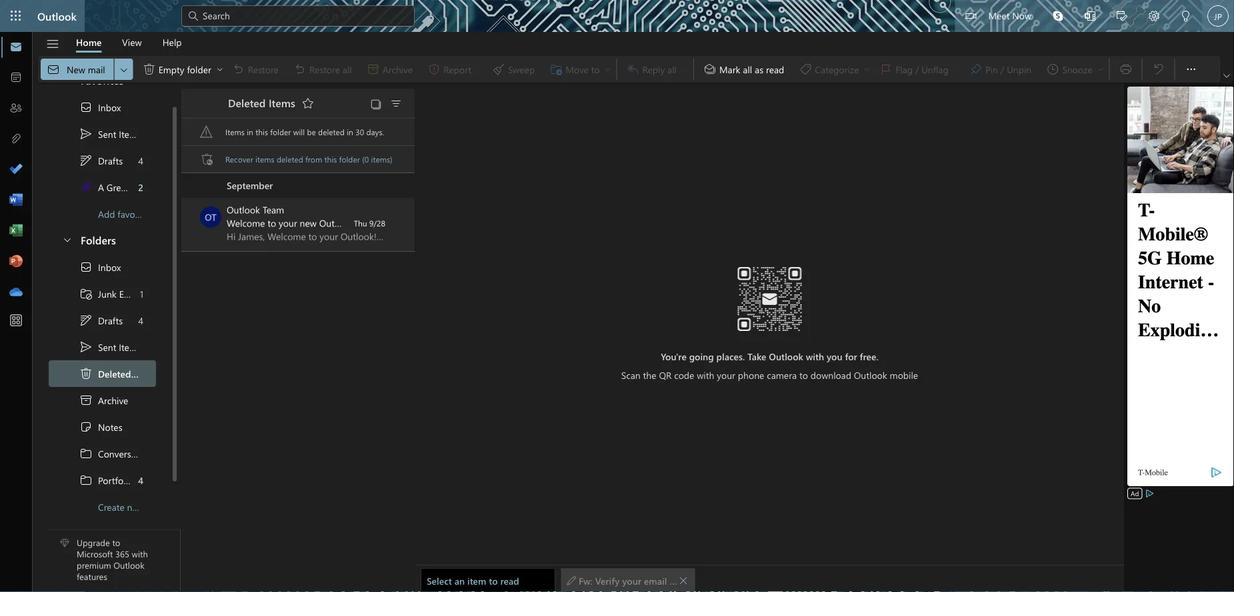 Task type: describe. For each thing, give the bounding box(es) containing it.
be
[[307, 127, 316, 137]]

 tree item
[[49, 360, 157, 387]]

add favorite
[[98, 208, 149, 220]]

folders tree item
[[49, 227, 156, 254]]

outlook inside message list no conversations selected "list box"
[[227, 204, 260, 216]]

1  tree item from the top
[[49, 441, 156, 467]]

welcome to your new outlook.com account
[[227, 217, 408, 229]]

outlook banner
[[0, 0, 1235, 34]]

 tree item for 
[[49, 94, 156, 120]]

folder inside  empty folder 
[[187, 63, 211, 75]]

 for  deleted items
[[79, 367, 93, 380]]

0 horizontal spatial this
[[256, 127, 268, 137]]

code
[[674, 369, 695, 382]]

outlook.com
[[319, 217, 373, 229]]

drafts for 
[[98, 154, 123, 167]]

favorite
[[118, 208, 149, 220]]

 archive
[[79, 394, 128, 407]]

empty
[[159, 63, 184, 75]]

upgrade
[[77, 537, 110, 549]]

email
[[644, 575, 667, 587]]

september
[[227, 179, 273, 192]]

 tree item for 
[[49, 307, 156, 334]]

 for favorites
[[62, 74, 73, 85]]

download
[[811, 369, 852, 382]]

1 horizontal spatial deleted
[[318, 127, 345, 137]]

deleted inside  deleted items
[[98, 368, 131, 380]]

sent inside tree
[[98, 341, 116, 353]]


[[1224, 73, 1231, 79]]

tags group
[[697, 56, 1107, 83]]

folders
[[81, 232, 116, 247]]

recover items deleted from this folder (0 items) button
[[225, 154, 415, 165]]

2
[[138, 181, 143, 193]]


[[679, 577, 688, 586]]

email
[[119, 288, 141, 300]]

 junk email 1
[[79, 287, 143, 300]]


[[1053, 11, 1064, 21]]

 portfolio 4
[[79, 474, 143, 487]]

 tree item for 
[[49, 254, 156, 280]]

fw:
[[579, 575, 593, 587]]

word image
[[9, 194, 23, 207]]

folder inside button
[[339, 154, 360, 164]]

new
[[67, 63, 85, 75]]

2  tree item from the top
[[49, 334, 156, 360]]

ot
[[205, 211, 217, 223]]

outlook down free.
[[854, 369, 888, 382]]

thu 9/28
[[354, 218, 385, 229]]

 for  empty folder 
[[143, 63, 156, 76]]

 tree item
[[49, 414, 156, 441]]

1 horizontal spatial your
[[622, 575, 642, 587]]

 new mail
[[47, 63, 105, 76]]

you're
[[661, 350, 687, 363]]

you
[[827, 350, 843, 363]]

 button
[[1221, 69, 1233, 83]]

 drafts for 
[[79, 314, 123, 327]]

add
[[98, 208, 115, 220]]

1  tree item from the top
[[49, 120, 156, 147]]

outlook inside upgrade to microsoft 365 with premium outlook features
[[114, 560, 145, 572]]

mail image
[[9, 41, 23, 54]]

home button
[[66, 32, 112, 53]]

drafts for 
[[98, 314, 123, 327]]

your inside you're going places. take outlook with you for free. scan the qr code with your phone camera to download outlook mobile
[[717, 369, 736, 382]]

 button
[[215, 59, 225, 80]]

0 vertical spatial with
[[806, 350, 824, 363]]

deleted inside deleted items 
[[228, 96, 266, 110]]

create new folder
[[98, 501, 171, 513]]

account
[[375, 217, 408, 229]]

will
[[293, 127, 305, 137]]


[[704, 63, 717, 76]]

 for 
[[79, 447, 93, 461]]

inbox for 
[[98, 101, 121, 113]]

 inside favorites tree
[[79, 127, 93, 140]]

folder left will
[[270, 127, 291, 137]]

 button for favorites
[[55, 67, 78, 92]]

items for  tree item
[[134, 368, 157, 380]]

to do image
[[9, 163, 23, 177]]

portal
[[752, 575, 777, 587]]

premium features image
[[60, 539, 69, 549]]

inbox for 
[[98, 261, 121, 273]]

for inside you're going places. take outlook with you for free. scan the qr code with your phone camera to download outlook mobile
[[845, 350, 858, 363]]

add favorite tree item
[[49, 200, 156, 227]]

mark
[[720, 63, 741, 75]]

people image
[[9, 102, 23, 115]]

this inside button
[[324, 154, 337, 164]]

4 for 
[[138, 314, 143, 327]]


[[47, 63, 60, 76]]


[[1185, 63, 1198, 76]]


[[200, 153, 213, 166]]

 inbox for 
[[79, 100, 121, 114]]

 button
[[1170, 0, 1203, 34]]

features
[[77, 571, 107, 583]]

home
[[76, 36, 102, 48]]

coupa
[[685, 575, 712, 587]]

view
[[122, 36, 142, 48]]

1
[[140, 288, 143, 300]]


[[1085, 11, 1096, 21]]

with inside upgrade to microsoft 365 with premium outlook features
[[132, 549, 148, 560]]

4 for 
[[138, 154, 143, 167]]

to inside select an item to read button
[[489, 575, 498, 587]]

sent inside favorites tree
[[98, 128, 116, 140]]

archive
[[98, 394, 128, 407]]

junk
[[98, 288, 117, 300]]


[[370, 98, 382, 110]]

select an item to read button
[[421, 569, 556, 593]]

more apps image
[[9, 315, 23, 328]]


[[79, 180, 93, 194]]

new inside message list no conversations selected "list box"
[[300, 217, 317, 229]]

welcome
[[227, 217, 265, 229]]

outlook link
[[37, 0, 77, 32]]

upgrade to microsoft 365 with premium outlook features
[[77, 537, 148, 583]]

places.
[[717, 350, 745, 363]]

 deleted items
[[79, 367, 157, 380]]

 for 
[[79, 260, 93, 274]]

(0
[[362, 154, 369, 164]]

camera
[[767, 369, 797, 382]]

 for folders
[[62, 234, 73, 245]]

 button
[[1074, 0, 1106, 34]]

favorites tree item
[[49, 67, 156, 94]]


[[79, 287, 93, 300]]

 for 
[[79, 100, 93, 114]]

favorites tree
[[49, 62, 156, 227]]

supplier
[[714, 575, 749, 587]]

 button
[[39, 33, 66, 55]]

september heading
[[181, 173, 415, 198]]

2  sent items from the top
[[79, 340, 141, 354]]

groups tree item
[[49, 521, 156, 547]]

onedrive image
[[9, 286, 23, 299]]

ad
[[1131, 490, 1139, 499]]

now
[[1013, 9, 1032, 21]]

meet now
[[989, 9, 1032, 21]]


[[1149, 11, 1160, 21]]

1 horizontal spatial with
[[697, 369, 715, 382]]



Task type: locate. For each thing, give the bounding box(es) containing it.
 up  at the left top of the page
[[79, 127, 93, 140]]

0 vertical spatial  inbox
[[79, 100, 121, 114]]

 mark all as read
[[704, 63, 785, 76]]

 button
[[367, 94, 385, 113]]

groups
[[81, 526, 116, 540]]

0 vertical spatial  button
[[55, 67, 78, 92]]

1  drafts from the top
[[79, 154, 123, 167]]

deleted up archive
[[98, 368, 131, 380]]

help
[[162, 36, 182, 48]]

Search for email, meetings, files and more. field
[[201, 9, 407, 22]]

deleted inside button
[[277, 154, 303, 164]]

items inside deleted items 
[[269, 96, 295, 110]]

 inbox
[[79, 100, 121, 114], [79, 260, 121, 274]]

2  tree item from the top
[[49, 254, 156, 280]]

message list no conversations selected list box
[[181, 173, 415, 592]]

to inside upgrade to microsoft 365 with premium outlook features
[[112, 537, 120, 549]]

to
[[268, 217, 276, 229], [800, 369, 808, 382], [112, 537, 120, 549], [489, 575, 498, 587]]

2 drafts from the top
[[98, 314, 123, 327]]

 sent items inside favorites tree
[[79, 127, 141, 140]]

1 vertical spatial 
[[79, 340, 93, 354]]

1  button from the top
[[55, 67, 78, 92]]

1 vertical spatial 
[[79, 260, 93, 274]]

calendar image
[[9, 71, 23, 85]]

item
[[468, 575, 487, 587]]

 inside dropdown button
[[119, 64, 129, 75]]

 button
[[1178, 56, 1205, 83]]


[[200, 125, 213, 139]]

 up 
[[79, 260, 93, 274]]

 inside favorites tree
[[79, 100, 93, 114]]

thu
[[354, 218, 367, 229]]

set your advertising preferences image
[[1145, 489, 1155, 500]]

0 horizontal spatial in
[[247, 127, 253, 137]]


[[966, 11, 977, 21]]

0 horizontal spatial with
[[132, 549, 148, 560]]

1 vertical spatial 
[[79, 367, 93, 380]]

2  button from the top
[[55, 227, 78, 252]]

1 vertical spatial  tree item
[[49, 334, 156, 360]]

the
[[643, 369, 657, 382]]

 sent items
[[79, 127, 141, 140], [79, 340, 141, 354]]

 drafts down  tree item
[[79, 314, 123, 327]]

folder inside tree item
[[147, 501, 171, 513]]

0 vertical spatial sent
[[98, 128, 116, 140]]

0 vertical spatial for
[[845, 350, 858, 363]]

sent up  tree item
[[98, 341, 116, 353]]

1 horizontal spatial in
[[347, 127, 353, 137]]

0 vertical spatial  drafts
[[79, 154, 123, 167]]

0 horizontal spatial deleted
[[98, 368, 131, 380]]

Select a conversation checkbox
[[200, 207, 227, 228]]

powerpoint image
[[9, 255, 23, 269]]

in up the recover
[[247, 127, 253, 137]]

30
[[356, 127, 364, 137]]

0 vertical spatial deleted
[[318, 127, 345, 137]]

0 vertical spatial 
[[79, 447, 93, 461]]

items up 2
[[119, 128, 141, 140]]

deleted left from
[[277, 154, 303, 164]]

items in this folder will be deleted in 30 days.
[[225, 127, 384, 137]]

tab list containing home
[[66, 32, 192, 53]]

0 horizontal spatial new
[[127, 501, 144, 513]]

 notes
[[79, 421, 122, 434]]

outlook up camera
[[769, 350, 804, 363]]

1 sent from the top
[[98, 128, 116, 140]]

0 vertical spatial  tree item
[[49, 147, 156, 174]]

0 horizontal spatial for
[[670, 575, 682, 587]]

2  from the top
[[79, 474, 93, 487]]

team
[[263, 204, 284, 216]]

scan
[[621, 369, 641, 382]]

mail
[[88, 63, 105, 75]]


[[79, 127, 93, 140], [79, 340, 93, 354]]

your down team
[[279, 217, 297, 229]]

new inside tree item
[[127, 501, 144, 513]]

1 horizontal spatial read
[[766, 63, 785, 75]]

drafts up '' tree item
[[98, 154, 123, 167]]

1 vertical spatial 
[[79, 314, 93, 327]]

outlook right "premium"
[[114, 560, 145, 572]]

1 horizontal spatial deleted
[[228, 96, 266, 110]]

read inside button
[[501, 575, 519, 587]]

items up the recover
[[225, 127, 245, 137]]

tree containing 
[[49, 254, 171, 521]]

1 vertical spatial deleted
[[98, 368, 131, 380]]

 inside groups tree item
[[62, 528, 73, 538]]

folder right create
[[147, 501, 171, 513]]


[[187, 9, 200, 23]]

 button
[[1138, 0, 1170, 34]]

 tree item down  notes
[[49, 441, 156, 467]]

inbox down favorites tree item
[[98, 101, 121, 113]]

 up premium features icon
[[62, 528, 73, 538]]

2  from the top
[[79, 260, 93, 274]]

3  button from the top
[[55, 521, 78, 545]]

your left the email in the bottom of the page
[[622, 575, 642, 587]]

0 vertical spatial 4
[[138, 154, 143, 167]]

 tree item
[[49, 94, 156, 120], [49, 254, 156, 280]]

0 vertical spatial inbox
[[98, 101, 121, 113]]

items inside favorites tree
[[119, 128, 141, 140]]

 tree item up '' tree item
[[49, 120, 156, 147]]


[[389, 97, 403, 111]]

4 down 1
[[138, 314, 143, 327]]

1  sent items from the top
[[79, 127, 141, 140]]

 tree item down the favorites
[[49, 94, 156, 120]]

 up 
[[79, 367, 93, 380]]

inbox inside tree
[[98, 261, 121, 273]]

create
[[98, 501, 125, 513]]

items inside  deleted items
[[134, 368, 157, 380]]

 tree item for 
[[49, 147, 156, 174]]

 empty folder 
[[143, 63, 224, 76]]

0 horizontal spatial read
[[501, 575, 519, 587]]

 inbox for 
[[79, 260, 121, 274]]

an
[[455, 575, 465, 587]]

1 vertical spatial deleted
[[277, 154, 303, 164]]


[[119, 64, 129, 75], [216, 65, 224, 73], [62, 74, 73, 85], [62, 234, 73, 245], [62, 528, 73, 538]]

favorites
[[81, 72, 124, 87]]

1 horizontal spatial this
[[324, 154, 337, 164]]

 right mail
[[119, 64, 129, 75]]

0 vertical spatial read
[[766, 63, 785, 75]]

application
[[0, 0, 1235, 593]]

this right from
[[324, 154, 337, 164]]

outlook team
[[227, 204, 284, 216]]

4
[[138, 154, 143, 167], [138, 314, 143, 327], [138, 474, 143, 487]]

outlook up welcome
[[227, 204, 260, 216]]

 for  portfolio 4
[[79, 474, 93, 487]]

 button
[[55, 67, 78, 92], [55, 227, 78, 252], [55, 521, 78, 545]]

4 right portfolio
[[138, 474, 143, 487]]


[[143, 63, 156, 76], [79, 367, 93, 380]]

1 vertical spatial with
[[697, 369, 715, 382]]

 button
[[297, 93, 319, 114]]

items
[[256, 154, 275, 164]]

 button
[[679, 572, 688, 591]]

 sent items up '' tree item
[[79, 127, 141, 140]]

1 vertical spatial new
[[127, 501, 144, 513]]

move & delete group
[[41, 56, 614, 83]]

2 vertical spatial with
[[132, 549, 148, 560]]

microsoft
[[77, 549, 113, 560]]

jp image
[[1208, 5, 1229, 27]]

deleted
[[318, 127, 345, 137], [277, 154, 303, 164]]

create new folder tree item
[[49, 494, 171, 521]]

1 horizontal spatial for
[[845, 350, 858, 363]]

outlook inside banner
[[37, 9, 77, 23]]

items up  deleted items
[[119, 341, 141, 353]]

0 horizontal spatial your
[[279, 217, 297, 229]]

tab list inside application
[[66, 32, 192, 53]]

 inside favorites tree
[[79, 154, 93, 167]]

2  tree item from the top
[[49, 467, 156, 494]]

deleted items 
[[228, 96, 315, 110]]

 inside folders "tree item"
[[62, 234, 73, 245]]

read right item
[[501, 575, 519, 587]]

 inbox inside tree
[[79, 260, 121, 274]]

 button left mail
[[55, 67, 78, 92]]

 sent items up  tree item
[[79, 340, 141, 354]]

 button left folders in the left of the page
[[55, 227, 78, 252]]

 left folders in the left of the page
[[62, 234, 73, 245]]

portfolio
[[98, 474, 133, 487]]

inbox up  junk email 1
[[98, 261, 121, 273]]

tab list
[[66, 32, 192, 53]]

 left portfolio
[[79, 474, 93, 487]]

 tree item up  deleted items
[[49, 334, 156, 360]]

1 vertical spatial drafts
[[98, 314, 123, 327]]

 tree item
[[49, 120, 156, 147], [49, 334, 156, 360]]

take
[[748, 350, 767, 363]]

 button inside favorites tree item
[[55, 67, 78, 92]]

to right camera
[[800, 369, 808, 382]]

4 up 2
[[138, 154, 143, 167]]

0 vertical spatial new
[[300, 217, 317, 229]]

1 vertical spatial your
[[717, 369, 736, 382]]

1  tree item from the top
[[49, 94, 156, 120]]

 down 
[[79, 447, 93, 461]]

drafts inside favorites tree
[[98, 154, 123, 167]]

1  from the top
[[79, 447, 93, 461]]

folder
[[187, 63, 211, 75], [270, 127, 291, 137], [339, 154, 360, 164], [147, 501, 171, 513]]

deleted up the recover
[[228, 96, 266, 110]]

 tree item up 'junk'
[[49, 254, 156, 280]]

 tree item
[[49, 280, 156, 307]]

read for 
[[766, 63, 785, 75]]

1  from the top
[[79, 127, 93, 140]]

2 horizontal spatial your
[[717, 369, 736, 382]]


[[79, 154, 93, 167], [79, 314, 93, 327]]

 tree item up  at the left top of the page
[[49, 147, 156, 174]]

new left outlook.com
[[300, 217, 317, 229]]

1 vertical spatial for
[[670, 575, 682, 587]]

reading pane main content
[[416, 83, 1124, 593]]

days.
[[366, 127, 384, 137]]

 drafts up '' tree item
[[79, 154, 123, 167]]

deleted right the be
[[318, 127, 345, 137]]

your inside message list no conversations selected "list box"
[[279, 217, 297, 229]]


[[301, 97, 315, 110]]

all
[[743, 63, 752, 75]]

for right you in the bottom right of the page
[[845, 350, 858, 363]]

 for groups
[[62, 528, 73, 538]]

this up items
[[256, 127, 268, 137]]

application containing outlook
[[0, 0, 1235, 593]]


[[79, 100, 93, 114], [79, 260, 93, 274]]

 fw: verify your email for coupa supplier portal
[[567, 575, 777, 587]]

1 vertical spatial 
[[79, 474, 93, 487]]

 inside  tree item
[[79, 367, 93, 380]]

help button
[[152, 32, 192, 53]]


[[46, 37, 60, 51]]

1 vertical spatial inbox
[[98, 261, 121, 273]]

 button inside groups tree item
[[55, 521, 78, 545]]

0 vertical spatial drafts
[[98, 154, 123, 167]]

 button for folders
[[55, 227, 78, 252]]

deleted
[[228, 96, 266, 110], [98, 368, 131, 380]]

this
[[256, 127, 268, 137], [324, 154, 337, 164]]

0 vertical spatial  tree item
[[49, 94, 156, 120]]

 up  at the left top of the page
[[79, 154, 93, 167]]

outlook team image
[[200, 207, 221, 228]]

 drafts for 
[[79, 154, 123, 167]]

 inside tree
[[79, 340, 93, 354]]

to inside you're going places. take outlook with you for free. scan the qr code with your phone camera to download outlook mobile
[[800, 369, 808, 382]]

read inside  mark all as read
[[766, 63, 785, 75]]

items for second "" tree item from the bottom
[[119, 128, 141, 140]]

1 vertical spatial 4
[[138, 314, 143, 327]]

 button
[[115, 59, 133, 80]]

tree
[[49, 254, 171, 521]]

0 vertical spatial  tree item
[[49, 120, 156, 147]]

2  from the top
[[79, 314, 93, 327]]

 tree item up create
[[49, 467, 156, 494]]

premium
[[77, 560, 111, 572]]

 inside favorites tree item
[[62, 74, 73, 85]]

 drafts
[[79, 154, 123, 167], [79, 314, 123, 327]]

to right 'upgrade'
[[112, 537, 120, 549]]

1 vertical spatial this
[[324, 154, 337, 164]]

 for 
[[79, 154, 93, 167]]

 search field
[[181, 0, 415, 30]]

1 inbox from the top
[[98, 101, 121, 113]]

sent
[[98, 128, 116, 140], [98, 341, 116, 353]]

0 vertical spatial this
[[256, 127, 268, 137]]

0 vertical spatial your
[[279, 217, 297, 229]]

 left empty
[[143, 63, 156, 76]]

2  tree item from the top
[[49, 307, 156, 334]]

 tree item
[[49, 441, 156, 467], [49, 467, 156, 494]]

1 in from the left
[[247, 127, 253, 137]]

2  inbox from the top
[[79, 260, 121, 274]]

recover
[[225, 154, 253, 164]]

outlook up 
[[37, 9, 77, 23]]

message list section
[[181, 85, 415, 592]]

0 vertical spatial 
[[79, 100, 93, 114]]

your down 'places.'
[[717, 369, 736, 382]]

left-rail-appbar navigation
[[3, 32, 29, 308]]

0 horizontal spatial 
[[79, 367, 93, 380]]

as
[[755, 63, 764, 75]]

1 horizontal spatial 
[[143, 63, 156, 76]]

2 vertical spatial  button
[[55, 521, 78, 545]]

with down going at the right
[[697, 369, 715, 382]]

0 vertical spatial 
[[79, 127, 93, 140]]

1  tree item from the top
[[49, 147, 156, 174]]

new right create
[[127, 501, 144, 513]]

4 inside  portfolio 4
[[138, 474, 143, 487]]

deleted items heading
[[211, 89, 319, 118]]

inbox
[[98, 101, 121, 113], [98, 261, 121, 273]]

 for 
[[79, 314, 93, 327]]

 drafts inside favorites tree
[[79, 154, 123, 167]]

0 vertical spatial 
[[79, 154, 93, 167]]

1  from the top
[[79, 100, 93, 114]]

 button
[[1106, 0, 1138, 34]]

9/28
[[369, 218, 385, 229]]

2 vertical spatial your
[[622, 575, 642, 587]]

 right 
[[62, 74, 73, 85]]

1 vertical spatial sent
[[98, 341, 116, 353]]

1 drafts from the top
[[98, 154, 123, 167]]

files image
[[9, 133, 23, 146]]

1 vertical spatial  tree item
[[49, 307, 156, 334]]

mobile
[[890, 369, 919, 382]]

 down favorites tree item
[[79, 100, 93, 114]]

to down team
[[268, 217, 276, 229]]

2 vertical spatial 4
[[138, 474, 143, 487]]

 button left groups
[[55, 521, 78, 545]]

1 vertical spatial  button
[[55, 227, 78, 252]]

1 vertical spatial  tree item
[[49, 254, 156, 280]]

1 vertical spatial  drafts
[[79, 314, 123, 327]]

1 vertical spatial read
[[501, 575, 519, 587]]

 inbox down folders "tree item"
[[79, 260, 121, 274]]

new
[[300, 217, 317, 229], [127, 501, 144, 513]]

items)
[[371, 154, 393, 164]]

with left you in the bottom right of the page
[[806, 350, 824, 363]]

in left 30
[[347, 127, 353, 137]]

items for second "" tree item
[[119, 341, 141, 353]]

excel image
[[9, 225, 23, 238]]

2 horizontal spatial with
[[806, 350, 824, 363]]

folder left  popup button
[[187, 63, 211, 75]]

0 vertical spatial deleted
[[228, 96, 266, 110]]

in
[[247, 127, 253, 137], [347, 127, 353, 137]]

4 inside favorites tree
[[138, 154, 143, 167]]

sent up '' tree item
[[98, 128, 116, 140]]

 tree item down 'junk'
[[49, 307, 156, 334]]

to right item
[[489, 575, 498, 587]]

 up  tree item
[[79, 340, 93, 354]]

to inside message list no conversations selected "list box"
[[268, 217, 276, 229]]

2 sent from the top
[[98, 341, 116, 353]]

0 vertical spatial 
[[143, 63, 156, 76]]

drafts down  junk email 1
[[98, 314, 123, 327]]

1 vertical spatial  sent items
[[79, 340, 141, 354]]

0 horizontal spatial deleted
[[277, 154, 303, 164]]

1 horizontal spatial new
[[300, 217, 317, 229]]

1  inbox from the top
[[79, 100, 121, 114]]

items up  "tree item"
[[134, 368, 157, 380]]

 tree item
[[49, 174, 156, 200]]

folder left (0
[[339, 154, 360, 164]]

 button inside folders "tree item"
[[55, 227, 78, 252]]

 inside  empty folder 
[[216, 65, 224, 73]]


[[1117, 11, 1128, 21]]

 inbox inside favorites tree
[[79, 100, 121, 114]]

 tree item
[[49, 147, 156, 174], [49, 307, 156, 334]]

2 in from the left
[[347, 127, 353, 137]]

 button for groups
[[55, 521, 78, 545]]

read right as
[[766, 63, 785, 75]]

with right the 365
[[132, 549, 148, 560]]

0 vertical spatial  sent items
[[79, 127, 141, 140]]

 inside the move & delete group
[[143, 63, 156, 76]]

 tree item
[[49, 387, 156, 414]]

2  from the top
[[79, 340, 93, 354]]

2  drafts from the top
[[79, 314, 123, 327]]

you're going places. take outlook with you for free. scan the qr code with your phone camera to download outlook mobile
[[621, 350, 919, 382]]

items left '' in the top left of the page
[[269, 96, 295, 110]]

 inbox down favorites tree item
[[79, 100, 121, 114]]

 right empty
[[216, 65, 224, 73]]

for right the email in the bottom of the page
[[670, 575, 682, 587]]

1  from the top
[[79, 154, 93, 167]]

 down 
[[79, 314, 93, 327]]

1 vertical spatial  inbox
[[79, 260, 121, 274]]

2 inbox from the top
[[98, 261, 121, 273]]

verify
[[595, 575, 620, 587]]


[[567, 577, 576, 586]]

read for select
[[501, 575, 519, 587]]

inbox inside favorites tree
[[98, 101, 121, 113]]

from
[[306, 154, 322, 164]]



Task type: vqa. For each thing, say whether or not it's contained in the screenshot.
Meet
yes



